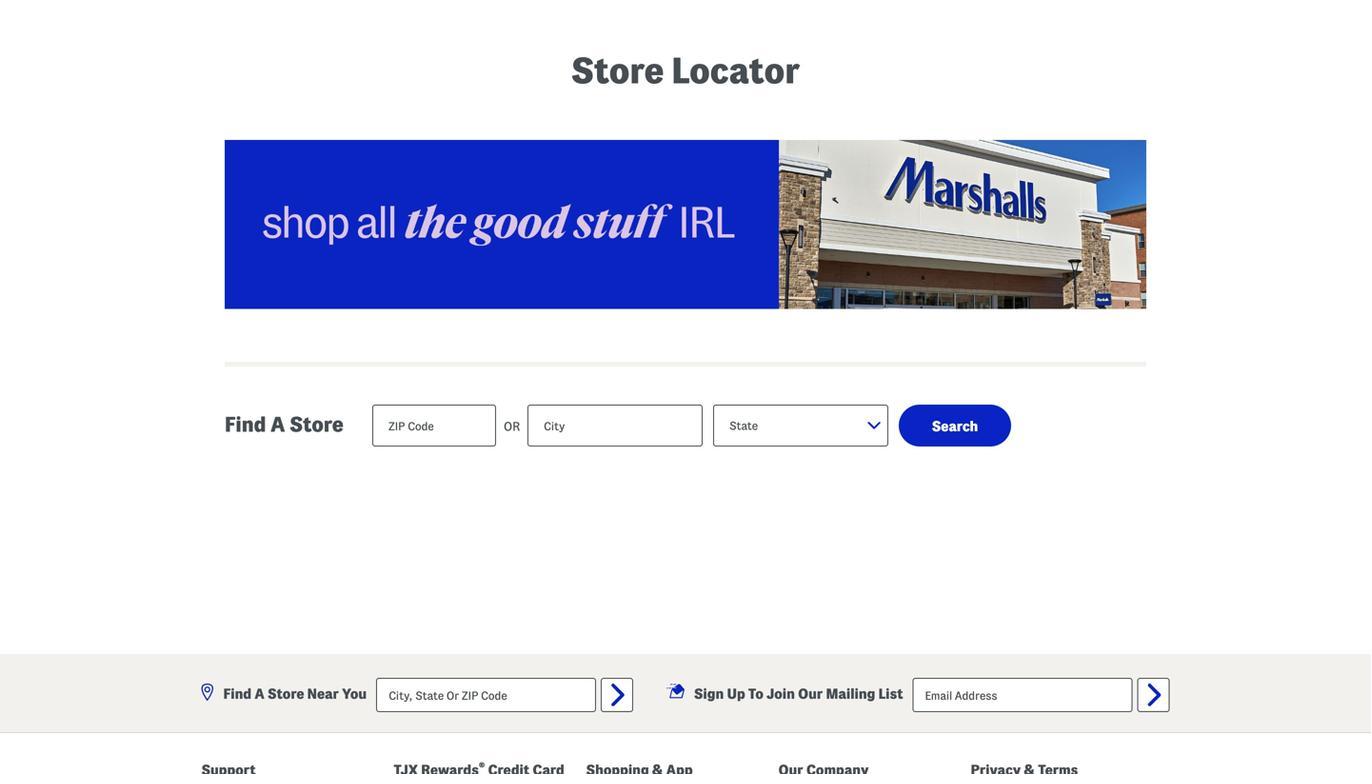 Task type: vqa. For each thing, say whether or not it's contained in the screenshot.
$25
no



Task type: describe. For each thing, give the bounding box(es) containing it.
list
[[879, 686, 903, 702]]

up
[[727, 686, 745, 702]]

join
[[767, 686, 795, 702]]

or
[[504, 420, 520, 433]]

find for find a store
[[225, 413, 266, 436]]

store for find a store
[[290, 413, 343, 436]]

wrap up now-trending styles image
[[225, 140, 1147, 309]]

to
[[749, 686, 764, 702]]

®
[[479, 761, 485, 772]]

down image
[[868, 422, 891, 433]]

Find A Store Near You text field
[[376, 678, 596, 712]]

you
[[342, 686, 367, 702]]

City text field
[[528, 405, 703, 447]]

a for find a store
[[271, 413, 285, 436]]

store locator
[[571, 51, 800, 90]]

near
[[307, 686, 339, 702]]



Task type: locate. For each thing, give the bounding box(es) containing it.
Sign Up To Join Our Mailing List email field
[[913, 678, 1133, 712]]

1 vertical spatial a
[[255, 686, 265, 702]]

store for find a store near you
[[268, 686, 304, 702]]

ZIP Code telephone field
[[372, 405, 496, 447]]

1 horizontal spatial a
[[271, 413, 285, 436]]

0 vertical spatial store
[[571, 51, 664, 90]]

0 vertical spatial a
[[271, 413, 285, 436]]

1 vertical spatial find
[[223, 686, 252, 702]]

find a store near you
[[223, 686, 367, 702]]

0 horizontal spatial a
[[255, 686, 265, 702]]

locator
[[672, 51, 800, 90]]

find a store near you link
[[201, 684, 367, 702]]

find inside store locator main content
[[225, 413, 266, 436]]

mailing
[[826, 686, 876, 702]]

1 vertical spatial store
[[290, 413, 343, 436]]

store
[[571, 51, 664, 90], [290, 413, 343, 436], [268, 686, 304, 702]]

our
[[798, 686, 823, 702]]

0 vertical spatial find
[[225, 413, 266, 436]]

a
[[271, 413, 285, 436], [255, 686, 265, 702]]

find
[[225, 413, 266, 436], [223, 686, 252, 702]]

a for find a store near you
[[255, 686, 265, 702]]

2 vertical spatial store
[[268, 686, 304, 702]]

sign up to join our mailing list
[[694, 686, 903, 702]]

find for find a store near you
[[223, 686, 252, 702]]

None submit
[[899, 405, 1012, 447], [601, 678, 634, 712], [1138, 678, 1170, 712], [899, 405, 1012, 447], [601, 678, 634, 712], [1138, 678, 1170, 712]]

a inside main content
[[271, 413, 285, 436]]

store locator main content
[[215, 30, 1156, 623]]

find a store
[[225, 413, 343, 436]]

sign
[[694, 686, 724, 702]]



